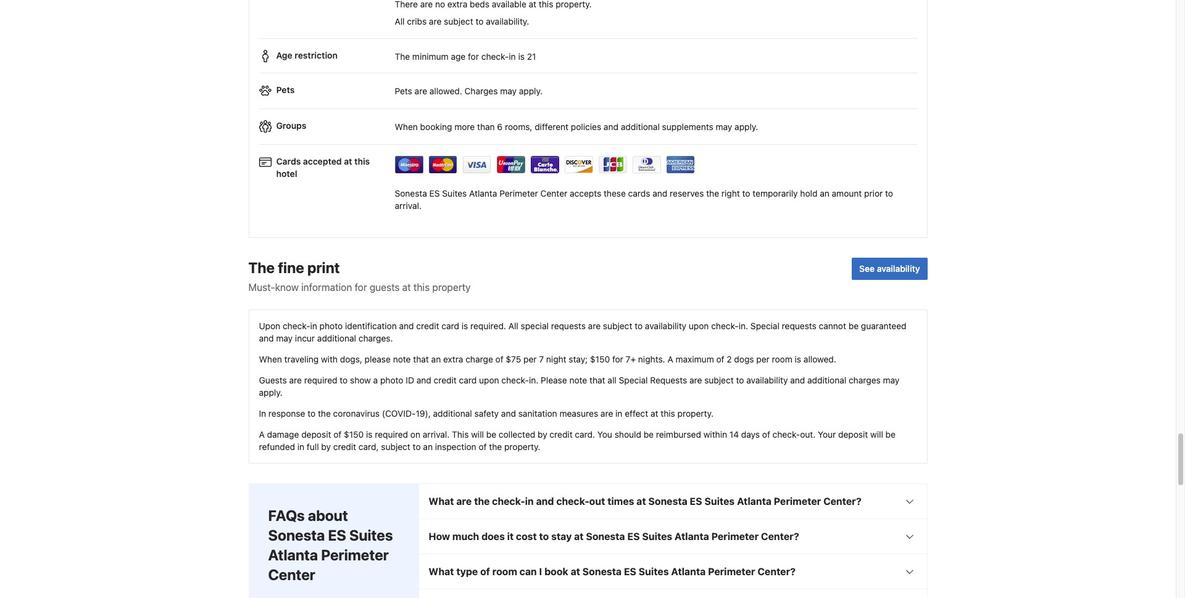 Task type: describe. For each thing, give the bounding box(es) containing it.
these
[[604, 188, 626, 199]]

0 horizontal spatial by
[[321, 442, 331, 453]]

safety
[[475, 409, 499, 419]]

center inside faqs about sonesta es suites atlanta perimeter center
[[268, 567, 315, 584]]

does
[[482, 532, 505, 543]]

of inside dropdown button
[[480, 567, 490, 578]]

coronavirus
[[333, 409, 380, 419]]

and inside dropdown button
[[536, 497, 554, 508]]

nights.
[[638, 354, 665, 365]]

groups
[[276, 120, 307, 131]]

in response to the coronavirus (covid-19), additional safety and sanitation measures are in effect at this property.
[[259, 409, 714, 419]]

check- up stay
[[557, 497, 590, 508]]

the for fine
[[249, 259, 275, 277]]

additional inside guests are required to show a photo id and credit card upon check-in. please note that all special requests are subject to availability and additional charges may apply.
[[808, 375, 847, 386]]

at right book
[[571, 567, 580, 578]]

stay
[[552, 532, 572, 543]]

6
[[497, 121, 503, 132]]

show
[[350, 375, 371, 386]]

pets for pets
[[276, 85, 295, 95]]

suites inside dropdown button
[[642, 532, 673, 543]]

of right days
[[762, 430, 771, 440]]

0 horizontal spatial allowed.
[[430, 86, 462, 96]]

effect
[[625, 409, 648, 419]]

additional up this
[[433, 409, 472, 419]]

card.
[[575, 430, 595, 440]]

7+
[[626, 354, 636, 365]]

a
[[373, 375, 378, 386]]

in inside a damage deposit of $150 is required on arrival. this will be collected by credit card. you should be reimbursed within 14 days of check-out. your deposit will be refunded in full by credit card, subject to an inspection of the property.
[[298, 442, 305, 453]]

may inside guests are required to show a photo id and credit card upon check-in. please note that all special requests are subject to availability and additional charges may apply.
[[883, 375, 900, 386]]

and right identification
[[399, 321, 414, 332]]

property
[[432, 282, 471, 293]]

2 per from the left
[[757, 354, 770, 365]]

atlanta inside faqs about sonesta es suites atlanta perimeter center
[[268, 547, 318, 564]]

cribs
[[407, 16, 427, 27]]

in left '21' on the top of page
[[509, 51, 516, 61]]

1 will from the left
[[471, 430, 484, 440]]

$75
[[506, 354, 521, 365]]

sonesta inside how much does it cost to stay at sonesta es suites atlanta perimeter center? dropdown button
[[586, 532, 625, 543]]

es down how much does it cost to stay at sonesta es suites atlanta perimeter center? in the bottom of the page
[[624, 567, 637, 578]]

age
[[451, 51, 466, 61]]

photo inside guests are required to show a photo id and credit card upon check-in. please note that all special requests are subject to availability and additional charges may apply.
[[380, 375, 404, 386]]

2 horizontal spatial for
[[613, 354, 624, 365]]

es up how much does it cost to stay at sonesta es suites atlanta perimeter center? dropdown button
[[690, 497, 702, 508]]

when for when booking more than 6 rooms, different policies and additional supplements may apply.
[[395, 121, 418, 132]]

0 vertical spatial center?
[[824, 497, 862, 508]]

it
[[507, 532, 514, 543]]

special inside upon check-in photo identification and credit card is required. all special requests are subject to availability upon check-in. special requests cannot be guaranteed and may incur additional charges.
[[751, 321, 780, 332]]

damage
[[267, 430, 299, 440]]

7
[[539, 354, 544, 365]]

you
[[598, 430, 613, 440]]

should
[[615, 430, 642, 440]]

the minimum age for check-in is 21
[[395, 51, 536, 61]]

visa image
[[463, 156, 491, 174]]

see availability button
[[852, 258, 928, 280]]

of left $75
[[496, 354, 504, 365]]

2 horizontal spatial this
[[661, 409, 675, 419]]

availability.
[[486, 16, 529, 27]]

reserves
[[670, 188, 704, 199]]

times
[[608, 497, 634, 508]]

the inside dropdown button
[[474, 497, 490, 508]]

sonesta inside what type of room can i book at sonesta es suites atlanta perimeter center? dropdown button
[[583, 567, 622, 578]]

charge
[[466, 354, 493, 365]]

fine
[[278, 259, 304, 277]]

check- up "incur" at bottom left
[[283, 321, 310, 332]]

accepted
[[303, 156, 342, 167]]

21
[[527, 51, 536, 61]]

booking
[[420, 121, 452, 132]]

please
[[541, 375, 567, 386]]

the fine print must-know information for guests at this property
[[249, 259, 471, 293]]

required inside guests are required to show a photo id and credit card upon check-in. please note that all special requests are subject to availability and additional charges may apply.
[[304, 375, 337, 386]]

how
[[429, 532, 450, 543]]

what are the check-in and check-out times at sonesta es suites atlanta perimeter center? button
[[419, 485, 927, 519]]

subject inside guests are required to show a photo id and credit card upon check-in. please note that all special requests are subject to availability and additional charges may apply.
[[705, 375, 734, 386]]

this inside the fine print must-know information for guests at this property
[[414, 282, 430, 293]]

check- inside guests are required to show a photo id and credit card upon check-in. please note that all special requests are subject to availability and additional charges may apply.
[[502, 375, 529, 386]]

credit inside upon check-in photo identification and credit card is required. all special requests are subject to availability upon check-in. special requests cannot be guaranteed and may incur additional charges.
[[416, 321, 439, 332]]

out
[[590, 497, 605, 508]]

1 deposit from the left
[[301, 430, 331, 440]]

inspection
[[435, 442, 477, 453]]

card inside upon check-in photo identification and credit card is required. all special requests are subject to availability upon check-in. special requests cannot be guaranteed and may incur additional charges.
[[442, 321, 459, 332]]

see
[[860, 264, 875, 274]]

when booking more than 6 rooms, different policies and additional supplements may apply.
[[395, 121, 758, 132]]

credit left card.
[[550, 430, 573, 440]]

your
[[818, 430, 836, 440]]

dogs
[[734, 354, 754, 365]]

es inside sonesta es suites atlanta perimeter center accepts these cards and reserves the right to temporarily hold an amount prior to arrival.
[[430, 188, 440, 199]]

special
[[521, 321, 549, 332]]

refunded
[[259, 442, 295, 453]]

what for what type of room can i book at sonesta es suites atlanta perimeter center?
[[429, 567, 454, 578]]

full
[[307, 442, 319, 453]]

the left coronavirus
[[318, 409, 331, 419]]

in
[[259, 409, 266, 419]]

prior
[[865, 188, 883, 199]]

on
[[411, 430, 421, 440]]

card,
[[359, 442, 379, 453]]

2 will from the left
[[871, 430, 884, 440]]

days
[[742, 430, 760, 440]]

i
[[539, 567, 542, 578]]

guests are required to show a photo id and credit card upon check-in. please note that all special requests are subject to availability and additional charges may apply.
[[259, 375, 900, 398]]

1 horizontal spatial property.
[[678, 409, 714, 419]]

suites inside faqs about sonesta es suites atlanta perimeter center
[[349, 527, 393, 545]]

know
[[275, 282, 299, 293]]

credit left the card,
[[333, 442, 356, 453]]

different
[[535, 121, 569, 132]]

0 vertical spatial apply.
[[519, 86, 543, 96]]

to right response
[[308, 409, 316, 419]]

night
[[546, 354, 567, 365]]

than
[[477, 121, 495, 132]]

to down dogs
[[736, 375, 744, 386]]

at right the times
[[637, 497, 646, 508]]

check- up the 2
[[711, 321, 739, 332]]

check- up the 'it'
[[492, 497, 525, 508]]

1 vertical spatial apply.
[[735, 121, 758, 132]]

center? for how much does it cost to stay at sonesta es suites atlanta perimeter center?
[[761, 532, 799, 543]]

this
[[452, 430, 469, 440]]

card inside guests are required to show a photo id and credit card upon check-in. please note that all special requests are subject to availability and additional charges may apply.
[[459, 375, 477, 386]]

0 vertical spatial that
[[413, 354, 429, 365]]

0 vertical spatial note
[[393, 354, 411, 365]]

credit inside guests are required to show a photo id and credit card upon check-in. please note that all special requests are subject to availability and additional charges may apply.
[[434, 375, 457, 386]]

an inside a damage deposit of $150 is required on arrival. this will be collected by credit card. you should be reimbursed within 14 days of check-out. your deposit will be refunded in full by credit card, subject to an inspection of the property.
[[423, 442, 433, 453]]

19),
[[416, 409, 431, 419]]

the for minimum
[[395, 51, 410, 61]]

1 horizontal spatial allowed.
[[804, 354, 837, 365]]

additional up the diners club "image"
[[621, 121, 660, 132]]

guests
[[370, 282, 400, 293]]

to left availability.
[[476, 16, 484, 27]]

all
[[608, 375, 617, 386]]

is left '21' on the top of page
[[518, 51, 525, 61]]

supplements
[[662, 121, 714, 132]]

es inside dropdown button
[[628, 532, 640, 543]]

cards
[[628, 188, 651, 199]]

availability inside upon check-in photo identification and credit card is required. all special requests are subject to availability upon check-in. special requests cannot be guaranteed and may incur additional charges.
[[645, 321, 687, 332]]

1 horizontal spatial by
[[538, 430, 548, 440]]

measures
[[560, 409, 598, 419]]

cannot
[[819, 321, 847, 332]]

a inside a damage deposit of $150 is required on arrival. this will be collected by credit card. you should be reimbursed within 14 days of check-out. your deposit will be refunded in full by credit card, subject to an inspection of the property.
[[259, 430, 265, 440]]

with
[[321, 354, 338, 365]]

2 requests from the left
[[782, 321, 817, 332]]

to inside a damage deposit of $150 is required on arrival. this will be collected by credit card. you should be reimbursed within 14 days of check-out. your deposit will be refunded in full by credit card, subject to an inspection of the property.
[[413, 442, 421, 453]]

at right effect
[[651, 409, 659, 419]]

jcb image
[[599, 156, 627, 174]]

at inside the fine print must-know information for guests at this property
[[402, 282, 411, 293]]

book
[[545, 567, 569, 578]]

collected
[[499, 430, 536, 440]]

subject up age
[[444, 16, 473, 27]]

more
[[455, 121, 475, 132]]

and right "policies"
[[604, 121, 619, 132]]

of left the 2
[[717, 354, 725, 365]]

amount
[[832, 188, 862, 199]]

upon inside guests are required to show a photo id and credit card upon check-in. please note that all special requests are subject to availability and additional charges may apply.
[[479, 375, 499, 386]]

in inside upon check-in photo identification and credit card is required. all special requests are subject to availability upon check-in. special requests cannot be guaranteed and may incur additional charges.
[[310, 321, 317, 332]]

sonesta inside faqs about sonesta es suites atlanta perimeter center
[[268, 527, 325, 545]]

14
[[730, 430, 739, 440]]

all inside upon check-in photo identification and credit card is required. all special requests are subject to availability upon check-in. special requests cannot be guaranteed and may incur additional charges.
[[509, 321, 519, 332]]

1 requests from the left
[[551, 321, 586, 332]]

requests
[[650, 375, 687, 386]]

are inside dropdown button
[[457, 497, 472, 508]]

that inside guests are required to show a photo id and credit card upon check-in. please note that all special requests are subject to availability and additional charges may apply.
[[590, 375, 606, 386]]

upon inside upon check-in photo identification and credit card is required. all special requests are subject to availability upon check-in. special requests cannot be guaranteed and may incur additional charges.
[[689, 321, 709, 332]]

for inside the fine print must-know information for guests at this property
[[355, 282, 367, 293]]

may inside upon check-in photo identification and credit card is required. all special requests are subject to availability upon check-in. special requests cannot be guaranteed and may incur additional charges.
[[276, 333, 293, 344]]

to left show
[[340, 375, 348, 386]]

sanitation
[[519, 409, 557, 419]]

age
[[276, 50, 293, 61]]

what for what are the check-in and check-out times at sonesta es suites atlanta perimeter center?
[[429, 497, 454, 508]]



Task type: vqa. For each thing, say whether or not it's contained in the screenshot.


Task type: locate. For each thing, give the bounding box(es) containing it.
and inside sonesta es suites atlanta perimeter center accepts these cards and reserves the right to temporarily hold an amount prior to arrival.
[[653, 188, 668, 199]]

upon up maximum
[[689, 321, 709, 332]]

perimeter inside sonesta es suites atlanta perimeter center accepts these cards and reserves the right to temporarily hold an amount prior to arrival.
[[500, 188, 538, 199]]

room left can
[[493, 567, 517, 578]]

1 vertical spatial for
[[355, 282, 367, 293]]

extra
[[443, 354, 463, 365]]

policies
[[571, 121, 602, 132]]

all cribs are subject to availability.
[[395, 16, 529, 27]]

1 vertical spatial in.
[[529, 375, 539, 386]]

es inside faqs about sonesta es suites atlanta perimeter center
[[328, 527, 346, 545]]

2 vertical spatial center?
[[758, 567, 796, 578]]

2 vertical spatial for
[[613, 354, 624, 365]]

perimeter inside what type of room can i book at sonesta es suites atlanta perimeter center? dropdown button
[[708, 567, 756, 578]]

hotel
[[276, 168, 297, 179]]

are inside upon check-in photo identification and credit card is required. all special requests are subject to availability upon check-in. special requests cannot be guaranteed and may incur additional charges.
[[588, 321, 601, 332]]

by
[[538, 430, 548, 440], [321, 442, 331, 453]]

note down stay; on the left of the page
[[570, 375, 587, 386]]

0 vertical spatial required
[[304, 375, 337, 386]]

1 vertical spatial card
[[459, 375, 477, 386]]

what type of room can i book at sonesta es suites atlanta perimeter center?
[[429, 567, 796, 578]]

per
[[524, 354, 537, 365], [757, 354, 770, 365]]

an left extra
[[431, 354, 441, 365]]

at right accepted
[[344, 156, 352, 167]]

an right the hold
[[820, 188, 830, 199]]

much
[[453, 532, 479, 543]]

1 vertical spatial availability
[[645, 321, 687, 332]]

sonesta up how much does it cost to stay at sonesta es suites atlanta perimeter center? dropdown button
[[649, 497, 688, 508]]

credit down property
[[416, 321, 439, 332]]

subject down the 2
[[705, 375, 734, 386]]

in. inside guests are required to show a photo id and credit card upon check-in. please note that all special requests are subject to availability and additional charges may apply.
[[529, 375, 539, 386]]

the down collected
[[489, 442, 502, 453]]

pets are allowed. charges may apply.
[[395, 86, 543, 96]]

will right this
[[471, 430, 484, 440]]

at
[[344, 156, 352, 167], [402, 282, 411, 293], [651, 409, 659, 419], [637, 497, 646, 508], [574, 532, 584, 543], [571, 567, 580, 578]]

1 horizontal spatial all
[[509, 321, 519, 332]]

card down charge
[[459, 375, 477, 386]]

apply. inside guests are required to show a photo id and credit card upon check-in. please note that all special requests are subject to availability and additional charges may apply.
[[259, 388, 283, 398]]

$150
[[590, 354, 610, 365], [344, 430, 364, 440]]

atlanta
[[469, 188, 497, 199], [737, 497, 772, 508], [675, 532, 709, 543], [268, 547, 318, 564], [671, 567, 706, 578]]

in up "incur" at bottom left
[[310, 321, 317, 332]]

1 horizontal spatial deposit
[[839, 430, 868, 440]]

this left property
[[414, 282, 430, 293]]

per right dogs
[[757, 354, 770, 365]]

0 horizontal spatial availability
[[645, 321, 687, 332]]

room right dogs
[[772, 354, 793, 365]]

that left all
[[590, 375, 606, 386]]

will right the your
[[871, 430, 884, 440]]

apply. down guests
[[259, 388, 283, 398]]

apply. down '21' on the top of page
[[519, 86, 543, 96]]

0 horizontal spatial the
[[249, 259, 275, 277]]

at inside dropdown button
[[574, 532, 584, 543]]

1 horizontal spatial requests
[[782, 321, 817, 332]]

is up the card,
[[366, 430, 373, 440]]

restriction
[[295, 50, 338, 61]]

1 vertical spatial by
[[321, 442, 331, 453]]

and right safety
[[501, 409, 516, 419]]

1 vertical spatial room
[[493, 567, 517, 578]]

availability inside guests are required to show a photo id and credit card upon check-in. please note that all special requests are subject to availability and additional charges may apply.
[[747, 375, 788, 386]]

0 horizontal spatial apply.
[[259, 388, 283, 398]]

sonesta down faqs
[[268, 527, 325, 545]]

to right right
[[743, 188, 751, 199]]

diners club image
[[633, 156, 661, 174]]

availability up nights.
[[645, 321, 687, 332]]

note up the id
[[393, 354, 411, 365]]

1 horizontal spatial this
[[414, 282, 430, 293]]

0 horizontal spatial center
[[268, 567, 315, 584]]

to inside upon check-in photo identification and credit card is required. all special requests are subject to availability upon check-in. special requests cannot be guaranteed and may incur additional charges.
[[635, 321, 643, 332]]

in left effect
[[616, 409, 623, 419]]

0 vertical spatial center
[[541, 188, 568, 199]]

for left 7+
[[613, 354, 624, 365]]

by down sanitation
[[538, 430, 548, 440]]

for right age
[[468, 51, 479, 61]]

to right prior at right
[[886, 188, 894, 199]]

when traveling with dogs, please note that an extra charge of $75 per 7 night stay; $150 for 7+ nights. a maximum of 2 dogs per room is allowed.
[[259, 354, 837, 365]]

is inside a damage deposit of $150 is required on arrival. this will be collected by credit card. you should be reimbursed within 14 days of check-out. your deposit will be refunded in full by credit card, subject to an inspection of the property.
[[366, 430, 373, 440]]

0 horizontal spatial required
[[304, 375, 337, 386]]

allowed.
[[430, 86, 462, 96], [804, 354, 837, 365]]

subject inside a damage deposit of $150 is required on arrival. this will be collected by credit card. you should be reimbursed within 14 days of check-out. your deposit will be refunded in full by credit card, subject to an inspection of the property.
[[381, 442, 411, 453]]

a
[[668, 354, 674, 365], [259, 430, 265, 440]]

1 vertical spatial arrival.
[[423, 430, 450, 440]]

1 vertical spatial a
[[259, 430, 265, 440]]

0 vertical spatial what
[[429, 497, 454, 508]]

special up dogs
[[751, 321, 780, 332]]

0 vertical spatial when
[[395, 121, 418, 132]]

2 what from the top
[[429, 567, 454, 578]]

the
[[395, 51, 410, 61], [249, 259, 275, 277]]

cards accepted at this hotel
[[276, 156, 370, 179]]

suites inside sonesta es suites atlanta perimeter center accepts these cards and reserves the right to temporarily hold an amount prior to arrival.
[[442, 188, 467, 199]]

2 horizontal spatial availability
[[877, 264, 920, 274]]

apply. right supplements
[[735, 121, 758, 132]]

and right the id
[[417, 375, 432, 386]]

1 vertical spatial an
[[431, 354, 441, 365]]

minimum
[[412, 51, 449, 61]]

property. inside a damage deposit of $150 is required on arrival. this will be collected by credit card. you should be reimbursed within 14 days of check-out. your deposit will be refunded in full by credit card, subject to an inspection of the property.
[[504, 442, 541, 453]]

0 horizontal spatial all
[[395, 16, 405, 27]]

1 horizontal spatial room
[[772, 354, 793, 365]]

is inside upon check-in photo identification and credit card is required. all special requests are subject to availability upon check-in. special requests cannot be guaranteed and may incur additional charges.
[[462, 321, 468, 332]]

guaranteed
[[861, 321, 907, 332]]

what type of room can i book at sonesta es suites atlanta perimeter center? button
[[419, 555, 927, 590]]

1 horizontal spatial photo
[[380, 375, 404, 386]]

the inside a damage deposit of $150 is required on arrival. this will be collected by credit card. you should be reimbursed within 14 days of check-out. your deposit will be refunded in full by credit card, subject to an inspection of the property.
[[489, 442, 502, 453]]

when left booking
[[395, 121, 418, 132]]

2 deposit from the left
[[839, 430, 868, 440]]

0 vertical spatial $150
[[590, 354, 610, 365]]

atlanta inside dropdown button
[[675, 532, 709, 543]]

deposit right the your
[[839, 430, 868, 440]]

age restriction
[[276, 50, 338, 61]]

print
[[307, 259, 340, 277]]

be inside upon check-in photo identification and credit card is required. all special requests are subject to availability upon check-in. special requests cannot be guaranteed and may incur additional charges.
[[849, 321, 859, 332]]

traveling
[[284, 354, 319, 365]]

0 vertical spatial in.
[[739, 321, 748, 332]]

es down what are the check-in and check-out times at sonesta es suites atlanta perimeter center?
[[628, 532, 640, 543]]

1 vertical spatial special
[[619, 375, 648, 386]]

are
[[429, 16, 442, 27], [415, 86, 427, 96], [588, 321, 601, 332], [289, 375, 302, 386], [690, 375, 702, 386], [601, 409, 613, 419], [457, 497, 472, 508]]

1 horizontal spatial will
[[871, 430, 884, 440]]

0 horizontal spatial in.
[[529, 375, 539, 386]]

center? inside dropdown button
[[761, 532, 799, 543]]

availability down dogs
[[747, 375, 788, 386]]

es down 'about'
[[328, 527, 346, 545]]

$150 up the card,
[[344, 430, 364, 440]]

how much does it cost to stay at sonesta es suites atlanta perimeter center?
[[429, 532, 799, 543]]

pets
[[276, 85, 295, 95], [395, 86, 412, 96]]

about
[[308, 508, 348, 525]]

what left type
[[429, 567, 454, 578]]

$150 right stay; on the left of the page
[[590, 354, 610, 365]]

type
[[457, 567, 478, 578]]

check-
[[481, 51, 509, 61], [283, 321, 310, 332], [711, 321, 739, 332], [502, 375, 529, 386], [773, 430, 800, 440], [492, 497, 525, 508], [557, 497, 590, 508]]

of down coronavirus
[[334, 430, 342, 440]]

availability
[[877, 264, 920, 274], [645, 321, 687, 332], [747, 375, 788, 386]]

special
[[751, 321, 780, 332], [619, 375, 648, 386]]

1 vertical spatial all
[[509, 321, 519, 332]]

1 horizontal spatial when
[[395, 121, 418, 132]]

of right inspection
[[479, 442, 487, 453]]

1 vertical spatial center
[[268, 567, 315, 584]]

the left right
[[707, 188, 719, 199]]

perimeter inside faqs about sonesta es suites atlanta perimeter center
[[321, 547, 389, 564]]

discover image
[[565, 156, 593, 174]]

additional
[[621, 121, 660, 132], [317, 333, 356, 344], [808, 375, 847, 386], [433, 409, 472, 419]]

maestro image
[[395, 156, 423, 174]]

in. inside upon check-in photo identification and credit card is required. all special requests are subject to availability upon check-in. special requests cannot be guaranteed and may incur additional charges.
[[739, 321, 748, 332]]

dogs,
[[340, 354, 362, 365]]

1 horizontal spatial in.
[[739, 321, 748, 332]]

arrival. inside a damage deposit of $150 is required on arrival. this will be collected by credit card. you should be reimbursed within 14 days of check-out. your deposit will be refunded in full by credit card, subject to an inspection of the property.
[[423, 430, 450, 440]]

to inside dropdown button
[[539, 532, 549, 543]]

1 vertical spatial allowed.
[[804, 354, 837, 365]]

all left special
[[509, 321, 519, 332]]

and up stay
[[536, 497, 554, 508]]

card up extra
[[442, 321, 459, 332]]

to up 7+
[[635, 321, 643, 332]]

center?
[[824, 497, 862, 508], [761, 532, 799, 543], [758, 567, 796, 578]]

additional inside upon check-in photo identification and credit card is required. all special requests are subject to availability upon check-in. special requests cannot be guaranteed and may incur additional charges.
[[317, 333, 356, 344]]

faqs
[[268, 508, 305, 525]]

1 vertical spatial the
[[249, 259, 275, 277]]

$150 inside a damage deposit of $150 is required on arrival. this will be collected by credit card. you should be reimbursed within 14 days of check-out. your deposit will be refunded in full by credit card, subject to an inspection of the property.
[[344, 430, 364, 440]]

check- left '21' on the top of page
[[481, 51, 509, 61]]

center down faqs
[[268, 567, 315, 584]]

0 vertical spatial by
[[538, 430, 548, 440]]

0 vertical spatial availability
[[877, 264, 920, 274]]

within
[[704, 430, 727, 440]]

subject inside upon check-in photo identification and credit card is required. all special requests are subject to availability upon check-in. special requests cannot be guaranteed and may incur additional charges.
[[603, 321, 633, 332]]

2 vertical spatial availability
[[747, 375, 788, 386]]

0 horizontal spatial when
[[259, 354, 282, 365]]

accepted payment methods and conditions element
[[259, 150, 917, 178]]

1 horizontal spatial required
[[375, 430, 408, 440]]

note inside guests are required to show a photo id and credit card upon check-in. please note that all special requests are subject to availability and additional charges may apply.
[[570, 375, 587, 386]]

when up guests
[[259, 354, 282, 365]]

0 vertical spatial upon
[[689, 321, 709, 332]]

this up reimbursed
[[661, 409, 675, 419]]

temporarily
[[753, 188, 798, 199]]

1 horizontal spatial a
[[668, 354, 674, 365]]

an inside sonesta es suites atlanta perimeter center accepts these cards and reserves the right to temporarily hold an amount prior to arrival.
[[820, 188, 830, 199]]

please
[[365, 354, 391, 365]]

center
[[541, 188, 568, 199], [268, 567, 315, 584]]

0 vertical spatial an
[[820, 188, 830, 199]]

atlanta inside sonesta es suites atlanta perimeter center accepts these cards and reserves the right to temporarily hold an amount prior to arrival.
[[469, 188, 497, 199]]

0 horizontal spatial pets
[[276, 85, 295, 95]]

1 horizontal spatial arrival.
[[423, 430, 450, 440]]

0 horizontal spatial that
[[413, 354, 429, 365]]

requests left cannot
[[782, 321, 817, 332]]

0 horizontal spatial arrival.
[[395, 201, 422, 211]]

in. left please
[[529, 375, 539, 386]]

sonesta inside what are the check-in and check-out times at sonesta es suites atlanta perimeter center? dropdown button
[[649, 497, 688, 508]]

an left inspection
[[423, 442, 433, 453]]

and right "cards"
[[653, 188, 668, 199]]

allowed. left charges
[[430, 86, 462, 96]]

identification
[[345, 321, 397, 332]]

1 horizontal spatial for
[[468, 51, 479, 61]]

this inside cards accepted at this hotel
[[355, 156, 370, 167]]

1 horizontal spatial that
[[590, 375, 606, 386]]

the left minimum
[[395, 51, 410, 61]]

upon down charge
[[479, 375, 499, 386]]

of right type
[[480, 567, 490, 578]]

0 horizontal spatial property.
[[504, 442, 541, 453]]

when for when traveling with dogs, please note that an extra charge of $75 per 7 night stay; $150 for 7+ nights. a maximum of 2 dogs per room is allowed.
[[259, 354, 282, 365]]

center inside sonesta es suites atlanta perimeter center accepts these cards and reserves the right to temporarily hold an amount prior to arrival.
[[541, 188, 568, 199]]

that up the id
[[413, 354, 429, 365]]

response
[[269, 409, 305, 419]]

accordion control element
[[418, 484, 928, 599]]

this right accepted
[[355, 156, 370, 167]]

the
[[707, 188, 719, 199], [318, 409, 331, 419], [489, 442, 502, 453], [474, 497, 490, 508]]

and up out.
[[791, 375, 805, 386]]

1 horizontal spatial note
[[570, 375, 587, 386]]

all left cribs on the left of the page
[[395, 16, 405, 27]]

carte blanche image
[[531, 156, 559, 174]]

how much does it cost to stay at sonesta es suites atlanta perimeter center? button
[[419, 520, 927, 555]]

0 vertical spatial the
[[395, 51, 410, 61]]

0 vertical spatial a
[[668, 354, 674, 365]]

charges
[[849, 375, 881, 386]]

center? for what type of room can i book at sonesta es suites atlanta perimeter center?
[[758, 567, 796, 578]]

a damage deposit of $150 is required on arrival. this will be collected by credit card. you should be reimbursed within 14 days of check-out. your deposit will be refunded in full by credit card, subject to an inspection of the property.
[[259, 430, 896, 453]]

0 vertical spatial arrival.
[[395, 201, 422, 211]]

center down carte blanche icon
[[541, 188, 568, 199]]

id
[[406, 375, 414, 386]]

property. down collected
[[504, 442, 541, 453]]

required
[[304, 375, 337, 386], [375, 430, 408, 440]]

perimeter
[[500, 188, 538, 199], [774, 497, 821, 508], [712, 532, 759, 543], [321, 547, 389, 564], [708, 567, 756, 578]]

2
[[727, 354, 732, 365]]

arrival. inside sonesta es suites atlanta perimeter center accepts these cards and reserves the right to temporarily hold an amount prior to arrival.
[[395, 201, 422, 211]]

when
[[395, 121, 418, 132], [259, 354, 282, 365]]

1 vertical spatial $150
[[344, 430, 364, 440]]

1 horizontal spatial availability
[[747, 375, 788, 386]]

2 vertical spatial this
[[661, 409, 675, 419]]

1 horizontal spatial apply.
[[519, 86, 543, 96]]

room
[[772, 354, 793, 365], [493, 567, 517, 578]]

1 vertical spatial upon
[[479, 375, 499, 386]]

for left guests
[[355, 282, 367, 293]]

0 vertical spatial this
[[355, 156, 370, 167]]

check- down $75
[[502, 375, 529, 386]]

a up refunded
[[259, 430, 265, 440]]

in
[[509, 51, 516, 61], [310, 321, 317, 332], [616, 409, 623, 419], [298, 442, 305, 453], [525, 497, 534, 508]]

charges
[[465, 86, 498, 96]]

check- right days
[[773, 430, 800, 440]]

at inside cards accepted at this hotel
[[344, 156, 352, 167]]

0 vertical spatial for
[[468, 51, 479, 61]]

required inside a damage deposit of $150 is required on arrival. this will be collected by credit card. you should be reimbursed within 14 days of check-out. your deposit will be refunded in full by credit card, subject to an inspection of the property.
[[375, 430, 408, 440]]

what up how
[[429, 497, 454, 508]]

requests
[[551, 321, 586, 332], [782, 321, 817, 332]]

1 per from the left
[[524, 354, 537, 365]]

0 horizontal spatial a
[[259, 430, 265, 440]]

required down with
[[304, 375, 337, 386]]

1 horizontal spatial upon
[[689, 321, 709, 332]]

credit down extra
[[434, 375, 457, 386]]

photo up with
[[320, 321, 343, 332]]

photo right a
[[380, 375, 404, 386]]

pets for pets are allowed. charges may apply.
[[395, 86, 412, 96]]

2 vertical spatial apply.
[[259, 388, 283, 398]]

(covid-
[[382, 409, 416, 419]]

1 vertical spatial required
[[375, 430, 408, 440]]

1 horizontal spatial $150
[[590, 354, 610, 365]]

the inside the fine print must-know information for guests at this property
[[249, 259, 275, 277]]

0 vertical spatial special
[[751, 321, 780, 332]]

1 vertical spatial photo
[[380, 375, 404, 386]]

what are the check-in and check-out times at sonesta es suites atlanta perimeter center?
[[429, 497, 862, 508]]

0 horizontal spatial requests
[[551, 321, 586, 332]]

see availability
[[860, 264, 920, 274]]

room inside dropdown button
[[493, 567, 517, 578]]

information
[[301, 282, 352, 293]]

0 vertical spatial property.
[[678, 409, 714, 419]]

sonesta
[[395, 188, 427, 199], [649, 497, 688, 508], [268, 527, 325, 545], [586, 532, 625, 543], [583, 567, 622, 578]]

reimbursed
[[656, 430, 701, 440]]

0 vertical spatial allowed.
[[430, 86, 462, 96]]

subject right the card,
[[381, 442, 411, 453]]

and
[[604, 121, 619, 132], [653, 188, 668, 199], [399, 321, 414, 332], [259, 333, 274, 344], [417, 375, 432, 386], [791, 375, 805, 386], [501, 409, 516, 419], [536, 497, 554, 508]]

0 vertical spatial photo
[[320, 321, 343, 332]]

1 vertical spatial that
[[590, 375, 606, 386]]

american express image
[[667, 156, 695, 174]]

1 vertical spatial property.
[[504, 442, 541, 453]]

at right stay
[[574, 532, 584, 543]]

0 vertical spatial all
[[395, 16, 405, 27]]

1 vertical spatial note
[[570, 375, 587, 386]]

upon check-in photo identification and credit card is required. all special requests are subject to availability upon check-in. special requests cannot be guaranteed and may incur additional charges.
[[259, 321, 907, 344]]

1 horizontal spatial special
[[751, 321, 780, 332]]

2 vertical spatial an
[[423, 442, 433, 453]]

availability inside button
[[877, 264, 920, 274]]

special inside guests are required to show a photo id and credit card upon check-in. please note that all special requests are subject to availability and additional charges may apply.
[[619, 375, 648, 386]]

perimeter inside how much does it cost to stay at sonesta es suites atlanta perimeter center? dropdown button
[[712, 532, 759, 543]]

and down the upon
[[259, 333, 274, 344]]

1 vertical spatial when
[[259, 354, 282, 365]]

will
[[471, 430, 484, 440], [871, 430, 884, 440]]

in inside dropdown button
[[525, 497, 534, 508]]

0 horizontal spatial deposit
[[301, 430, 331, 440]]

photo inside upon check-in photo identification and credit card is required. all special requests are subject to availability upon check-in. special requests cannot be guaranteed and may incur additional charges.
[[320, 321, 343, 332]]

to
[[476, 16, 484, 27], [743, 188, 751, 199], [886, 188, 894, 199], [635, 321, 643, 332], [340, 375, 348, 386], [736, 375, 744, 386], [308, 409, 316, 419], [413, 442, 421, 453], [539, 532, 549, 543]]

0 horizontal spatial room
[[493, 567, 517, 578]]

0 horizontal spatial upon
[[479, 375, 499, 386]]

deposit up full
[[301, 430, 331, 440]]

0 horizontal spatial for
[[355, 282, 367, 293]]

sonesta inside sonesta es suites atlanta perimeter center accepts these cards and reserves the right to temporarily hold an amount prior to arrival.
[[395, 188, 427, 199]]

1 vertical spatial this
[[414, 282, 430, 293]]

1 vertical spatial center?
[[761, 532, 799, 543]]

may
[[500, 86, 517, 96], [716, 121, 733, 132], [276, 333, 293, 344], [883, 375, 900, 386]]

upon
[[689, 321, 709, 332], [479, 375, 499, 386]]

availability right the see at the top of the page
[[877, 264, 920, 274]]

must-
[[249, 282, 275, 293]]

mastercard image
[[429, 156, 457, 174]]

unionpay credit card image
[[497, 156, 525, 174]]

the inside sonesta es suites atlanta perimeter center accepts these cards and reserves the right to temporarily hold an amount prior to arrival.
[[707, 188, 719, 199]]

is
[[518, 51, 525, 61], [462, 321, 468, 332], [795, 354, 802, 365], [366, 430, 373, 440]]

property. up reimbursed
[[678, 409, 714, 419]]

perimeter inside what are the check-in and check-out times at sonesta es suites atlanta perimeter center? dropdown button
[[774, 497, 821, 508]]

es down the mastercard icon
[[430, 188, 440, 199]]

photo
[[320, 321, 343, 332], [380, 375, 404, 386]]

sonesta down maestro icon on the left of page
[[395, 188, 427, 199]]

that
[[413, 354, 429, 365], [590, 375, 606, 386]]

required.
[[471, 321, 506, 332]]

1 what from the top
[[429, 497, 454, 508]]

hold
[[801, 188, 818, 199]]

required down (covid-
[[375, 430, 408, 440]]

a right nights.
[[668, 354, 674, 365]]

is right dogs
[[795, 354, 802, 365]]

guests
[[259, 375, 287, 386]]

check- inside a damage deposit of $150 is required on arrival. this will be collected by credit card. you should be reimbursed within 14 days of check-out. your deposit will be refunded in full by credit card, subject to an inspection of the property.
[[773, 430, 800, 440]]

out.
[[800, 430, 816, 440]]

stay;
[[569, 354, 588, 365]]

allowed. down cannot
[[804, 354, 837, 365]]

0 vertical spatial room
[[772, 354, 793, 365]]

1 horizontal spatial per
[[757, 354, 770, 365]]



